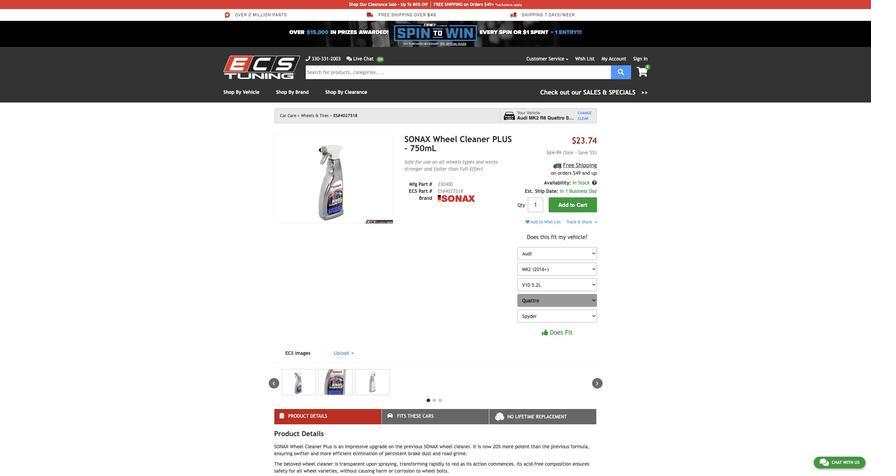 Task type: describe. For each thing, give the bounding box(es) containing it.
plus
[[492, 134, 512, 144]]

‹
[[272, 378, 275, 388]]

service
[[549, 56, 564, 62]]

est. ship date: in 1 business day
[[525, 189, 597, 194]]

0 horizontal spatial vehicle
[[243, 89, 259, 95]]

red
[[452, 461, 459, 467]]

plus is an
[[323, 444, 343, 450]]

shop by vehicle link
[[223, 89, 259, 95]]

by for brand
[[289, 89, 294, 95]]

›
[[596, 378, 599, 388]]

safe for use on all wheels types and works stronger and faster than full effect
[[404, 159, 498, 172]]

impressive
[[345, 444, 368, 450]]

official
[[446, 42, 457, 46]]

over for over 2 million parts
[[235, 13, 247, 18]]

upload button
[[323, 346, 365, 360]]

clearance for by
[[345, 89, 367, 95]]

fits these cars
[[397, 413, 434, 419]]

wheels & tires link
[[301, 113, 332, 118]]

to left red
[[446, 461, 450, 467]]

shop for shop by clearance
[[325, 89, 336, 95]]

and right swifter
[[311, 451, 319, 456]]

change link
[[578, 110, 592, 116]]

fits these cars link
[[382, 409, 489, 424]]

my account
[[602, 56, 626, 62]]

than inside safe for use on all wheels types and works stronger and faster than full effect
[[448, 166, 458, 172]]

does this fit my vehicle?
[[527, 234, 587, 241]]

330-331-2003
[[312, 56, 341, 62]]

2 the from the left
[[542, 444, 549, 450]]

$24.99
[[547, 150, 561, 156]]

search image
[[618, 69, 624, 75]]

phone image
[[305, 56, 310, 61]]

mk2
[[529, 115, 539, 121]]

than inside sonax wheel cleaner plus is an impressive upgrade on the previous sonax wheel cleaner. it is now 20% more potent than the previous formula, ensuring swifter and more efficient elimination of persistent brake dust and road grime.
[[531, 444, 541, 450]]

sign in link
[[633, 56, 648, 62]]

brand for es# 4027518 brand
[[419, 195, 432, 201]]

shop by brand link
[[276, 89, 309, 95]]

stronger
[[404, 166, 423, 172]]

330-
[[312, 56, 321, 62]]

cars
[[423, 413, 434, 419]]

this
[[540, 234, 549, 241]]

$49+
[[484, 2, 494, 7]]

composition
[[545, 461, 571, 467]]

these
[[408, 413, 421, 419]]

free shipping over $49
[[378, 13, 436, 18]]

car care link
[[280, 113, 300, 118]]

sonax for sonax wheel cleaner plus - 750ml
[[404, 134, 430, 144]]

potent
[[515, 444, 530, 450]]

sonax wheel cleaner plus - 750ml
[[404, 134, 512, 153]]

free ship ping on orders $49+ *exclusions apply
[[434, 2, 522, 7]]

0 horizontal spatial 1
[[555, 29, 557, 36]]

in for sign
[[644, 56, 648, 62]]

0 vertical spatial chat
[[364, 56, 374, 62]]

brand for shop by brand
[[296, 89, 309, 95]]

$24.99 (sale - save 5%)
[[547, 150, 597, 156]]

chat with us link
[[814, 457, 865, 469]]

does for does fit
[[550, 329, 563, 336]]

- for up
[[398, 2, 399, 7]]

230400
[[438, 181, 453, 187]]

$1
[[523, 29, 529, 36]]

no purchase necessary. see official rules .
[[404, 42, 467, 46]]

& for tires
[[316, 113, 318, 118]]

faster
[[434, 166, 447, 172]]

swifter
[[294, 451, 309, 456]]

up
[[401, 2, 406, 7]]

20%
[[493, 444, 501, 450]]

spraying,
[[378, 461, 398, 467]]

*exclusions
[[495, 3, 512, 6]]

by for clearance
[[338, 89, 343, 95]]

0 vertical spatial wish
[[575, 56, 585, 62]]

free for shipping
[[378, 13, 390, 18]]

clearance for our
[[368, 2, 387, 7]]

1 vertical spatial details
[[302, 430, 324, 438]]

shop for shop our clearance sale - up to 80% off
[[349, 2, 358, 7]]

ecs tuning image
[[223, 56, 300, 79]]

replacement
[[536, 414, 567, 420]]

shipping
[[391, 13, 413, 18]]

wheels & tires
[[301, 113, 329, 118]]

rules
[[458, 42, 466, 46]]

to inside button
[[570, 202, 575, 208]]

sonax up dust
[[424, 444, 438, 450]]

1 vertical spatial ecs
[[285, 350, 294, 356]]

no
[[404, 42, 408, 46]]

cleaner for plus
[[460, 134, 490, 144]]

cleaner for plus is an
[[305, 444, 322, 450]]

cleaner
[[317, 461, 333, 467]]

vehicle?
[[568, 234, 587, 241]]

all inside safe for use on all wheels types and works stronger and faster than full effect
[[439, 159, 445, 165]]

2 previous from the left
[[551, 444, 569, 450]]

spin
[[499, 29, 512, 36]]

1 the from the left
[[395, 444, 403, 450]]

free shipping image
[[554, 164, 562, 169]]

to down transforming
[[416, 468, 421, 474]]

does for does this fit my vehicle?
[[527, 234, 539, 241]]

wheels
[[301, 113, 314, 118]]

0 vertical spatial product
[[288, 413, 309, 419]]

no lifetime replacement
[[507, 414, 567, 420]]

free shipping over $49 link
[[367, 12, 436, 18]]

0 vertical spatial in
[[330, 29, 336, 36]]

comments image for live
[[346, 56, 352, 61]]

0 horizontal spatial more
[[320, 451, 331, 456]]

1 vertical spatial wish
[[544, 220, 553, 225]]

availability: in stock
[[544, 180, 591, 186]]

entry!!!
[[559, 29, 582, 36]]

free for shipping
[[563, 162, 574, 169]]

causing
[[358, 468, 375, 474]]

the
[[274, 461, 282, 467]]

sales & specials
[[583, 89, 636, 96]]

0 horizontal spatial list
[[554, 220, 561, 225]]

and down use
[[424, 166, 432, 172]]

.
[[466, 42, 467, 46]]

sign
[[633, 56, 642, 62]]

over 2 million parts link
[[223, 12, 287, 18]]

1 part from the top
[[419, 181, 428, 187]]

add for add to wish list
[[531, 220, 538, 225]]

0 vertical spatial list
[[587, 56, 595, 62]]

quattro
[[547, 115, 565, 121]]

5%)
[[590, 150, 597, 156]]

wheel inside sonax wheel cleaner plus is an impressive upgrade on the previous sonax wheel cleaner. it is now 20% more potent than the previous formula, ensuring swifter and more efficient elimination of persistent brake dust and road grime.
[[440, 444, 453, 450]]

add to cart button
[[549, 198, 597, 212]]

use
[[423, 159, 431, 165]]

my
[[559, 234, 566, 241]]

shop by brand
[[276, 89, 309, 95]]

my
[[602, 56, 608, 62]]

up
[[591, 170, 597, 176]]

for inside safe for use on all wheels types and works stronger and faster than full effect
[[415, 159, 422, 165]]



Task type: locate. For each thing, give the bounding box(es) containing it.
# inside 230400 ecs part #
[[429, 188, 432, 194]]

clearance up the es#4027518
[[345, 89, 367, 95]]

1 horizontal spatial does
[[550, 329, 563, 336]]

0 vertical spatial more
[[502, 444, 514, 450]]

lifetime
[[515, 414, 534, 420]]

5.2l
[[593, 115, 602, 121]]

over 2 million parts
[[235, 13, 287, 18]]

0 horizontal spatial cleaner
[[305, 444, 322, 450]]

$49 inside "link"
[[427, 13, 436, 18]]

wheel for sonax wheel cleaner plus - 750ml
[[433, 134, 457, 144]]

every spin or $1 spent = 1 entry!!!
[[480, 29, 582, 36]]

details down product details link
[[302, 430, 324, 438]]

1 previous from the left
[[404, 444, 422, 450]]

1 vertical spatial for
[[289, 468, 295, 474]]

*exclusions apply link
[[495, 2, 522, 7]]

track & share button
[[566, 220, 597, 225]]

1 horizontal spatial wheel
[[433, 134, 457, 144]]

- left up
[[398, 2, 399, 7]]

sonax image
[[438, 195, 475, 202]]

0 vertical spatial for
[[415, 159, 422, 165]]

orders
[[470, 2, 483, 7]]

question circle image
[[592, 181, 597, 185]]

for left use
[[415, 159, 422, 165]]

all inside the beloved wheel cleaner is transparent upon spraying, transforming rapidly to red as its action commences. its acid-free composition ensures safety for all wheel varieties, without causing harm or corrosion to wheel bolts.
[[297, 468, 302, 474]]

1 horizontal spatial -
[[404, 143, 407, 153]]

its
[[466, 461, 472, 467]]

persistent
[[385, 451, 407, 456]]

varieties,
[[318, 468, 339, 474]]

free up orders
[[563, 162, 574, 169]]

wheel for sonax wheel cleaner plus is an impressive upgrade on the previous sonax wheel cleaner. it is now 20% more potent than the previous formula, ensuring swifter and more efficient elimination of persistent brake dust and road grime.
[[290, 444, 304, 450]]

sonax up safe
[[404, 134, 430, 144]]

in right sign
[[644, 56, 648, 62]]

for inside the beloved wheel cleaner is transparent upon spraying, transforming rapidly to red as its action commences. its acid-free composition ensures safety for all wheel varieties, without causing harm or corrosion to wheel bolts.
[[289, 468, 295, 474]]

1 vertical spatial part
[[419, 188, 428, 194]]

shipping 7 days/week
[[522, 13, 575, 18]]

track
[[566, 220, 576, 225]]

road
[[442, 451, 452, 456]]

331-
[[321, 56, 331, 62]]

shipping inside free shipping on orders $49 and up
[[576, 162, 597, 169]]

› link
[[592, 378, 602, 389]]

1 vertical spatial wheel
[[290, 444, 304, 450]]

1 horizontal spatial &
[[578, 220, 580, 225]]

your vehicle audi mk2 r8 quattro spyder v10 5.2l
[[517, 110, 602, 121]]

comments image for chat
[[820, 458, 829, 467]]

does left the this
[[527, 234, 539, 241]]

None text field
[[528, 198, 543, 212]]

shipping left 7
[[522, 13, 543, 18]]

2003
[[331, 56, 341, 62]]

over for over $15,000 in prizes
[[289, 29, 304, 36]]

previous up composition
[[551, 444, 569, 450]]

1 vertical spatial vehicle
[[527, 110, 540, 115]]

1 horizontal spatial $49
[[573, 170, 581, 176]]

1
[[555, 29, 557, 36], [565, 189, 568, 194]]

-
[[398, 2, 399, 7], [404, 143, 407, 153], [575, 150, 577, 156]]

0 vertical spatial product details
[[288, 413, 327, 419]]

Search text field
[[305, 65, 611, 79]]

to
[[570, 202, 575, 208], [539, 220, 543, 225], [446, 461, 450, 467], [416, 468, 421, 474]]

7
[[545, 13, 547, 18]]

chat left with at right
[[832, 460, 842, 465]]

(sale
[[563, 150, 573, 156]]

1 horizontal spatial in
[[560, 189, 564, 194]]

in for availability:
[[573, 180, 577, 186]]

list
[[587, 56, 595, 62], [554, 220, 561, 225]]

comments image inside live chat link
[[346, 56, 352, 61]]

shop for shop by brand
[[276, 89, 287, 95]]

free shipping on orders $49 and up
[[551, 162, 597, 176]]

on down free shipping image
[[551, 170, 556, 176]]

0 vertical spatial in
[[644, 56, 648, 62]]

0 horizontal spatial all
[[297, 468, 302, 474]]

& right track
[[578, 220, 580, 225]]

sonax up ensuring
[[274, 444, 288, 450]]

0 horizontal spatial -
[[398, 2, 399, 7]]

2 # from the top
[[429, 188, 432, 194]]

heart image
[[525, 220, 530, 224]]

add down est. ship date: in 1 business day
[[558, 202, 569, 208]]

1 vertical spatial does
[[550, 329, 563, 336]]

1 vertical spatial over
[[289, 29, 304, 36]]

sonax
[[404, 134, 430, 144], [274, 444, 288, 450], [424, 444, 438, 450]]

0 vertical spatial part
[[419, 181, 428, 187]]

wheel down swifter
[[302, 461, 315, 467]]

cleaner inside sonax wheel cleaner plus is an impressive upgrade on the previous sonax wheel cleaner. it is now 20% more potent than the previous formula, ensuring swifter and more efficient elimination of persistent brake dust and road grime.
[[305, 444, 322, 450]]

1 horizontal spatial or
[[513, 29, 522, 36]]

details
[[310, 413, 327, 419], [302, 430, 324, 438]]

1 vertical spatial $49
[[573, 170, 581, 176]]

brand inside the es# 4027518 brand
[[419, 195, 432, 201]]

0 horizontal spatial or
[[389, 468, 393, 474]]

2 horizontal spatial &
[[603, 89, 607, 96]]

on right ping
[[464, 2, 469, 7]]

es#
[[438, 188, 445, 194]]

on inside sonax wheel cleaner plus is an impressive upgrade on the previous sonax wheel cleaner. it is now 20% more potent than the previous formula, ensuring swifter and more efficient elimination of persistent brake dust and road grime.
[[389, 444, 394, 450]]

ensures
[[573, 461, 589, 467]]

1 horizontal spatial cleaner
[[460, 134, 490, 144]]

shop by clearance
[[325, 89, 367, 95]]

3 by from the left
[[338, 89, 343, 95]]

1 horizontal spatial in
[[644, 56, 648, 62]]

&
[[603, 89, 607, 96], [316, 113, 318, 118], [578, 220, 580, 225]]

0 vertical spatial details
[[310, 413, 327, 419]]

comments image left live
[[346, 56, 352, 61]]

or left '$1'
[[513, 29, 522, 36]]

wheel left varieties,
[[304, 468, 317, 474]]

750ml
[[410, 143, 436, 153]]

cleaner.
[[454, 444, 471, 450]]

and up effect
[[476, 159, 484, 165]]

ecs down the mfg
[[409, 188, 417, 194]]

and right dust
[[433, 451, 441, 456]]

wheel up road
[[440, 444, 453, 450]]

live chat
[[353, 56, 374, 62]]

bolts.
[[437, 468, 449, 474]]

spyder
[[566, 115, 582, 121]]

is
[[335, 461, 338, 467]]

by up the es#4027518
[[338, 89, 343, 95]]

in down availability:
[[560, 189, 564, 194]]

free inside free shipping on orders $49 and up
[[563, 162, 574, 169]]

1 vertical spatial product
[[274, 430, 300, 438]]

0 horizontal spatial add
[[531, 220, 538, 225]]

2 part from the top
[[419, 188, 428, 194]]

1 down "availability: in stock"
[[565, 189, 568, 194]]

part down "mfg part #"
[[419, 188, 428, 194]]

or inside the beloved wheel cleaner is transparent upon spraying, transforming rapidly to red as its action commences. its acid-free composition ensures safety for all wheel varieties, without causing harm or corrosion to wheel bolts.
[[389, 468, 393, 474]]

wheel inside sonax wheel cleaner plus is an impressive upgrade on the previous sonax wheel cleaner. it is now 20% more potent than the previous formula, ensuring swifter and more efficient elimination of persistent brake dust and road grime.
[[290, 444, 304, 450]]

1 # from the top
[[429, 181, 432, 187]]

1 vertical spatial than
[[531, 444, 541, 450]]

0 horizontal spatial chat
[[364, 56, 374, 62]]

free down shop our clearance sale - up to 80% off
[[378, 13, 390, 18]]

elimination
[[353, 451, 378, 456]]

over left $15,000
[[289, 29, 304, 36]]

acid-
[[524, 461, 534, 467]]

1 horizontal spatial free
[[563, 162, 574, 169]]

0 horizontal spatial does
[[527, 234, 539, 241]]

of
[[379, 451, 384, 456]]

than down wheels in the right top of the page
[[448, 166, 458, 172]]

for down beloved
[[289, 468, 295, 474]]

1 horizontal spatial ecs
[[409, 188, 417, 194]]

& right "sales"
[[603, 89, 607, 96]]

does right the thumbs up icon
[[550, 329, 563, 336]]

0 horizontal spatial by
[[236, 89, 241, 95]]

0 horizontal spatial comments image
[[346, 56, 352, 61]]

vehicle up mk2
[[527, 110, 540, 115]]

est.
[[525, 189, 534, 194]]

wheel up wheels in the right top of the page
[[433, 134, 457, 144]]

car care
[[280, 113, 296, 118]]

mfg part #
[[409, 181, 432, 187]]

0 horizontal spatial shipping
[[522, 13, 543, 18]]

1 vertical spatial in
[[573, 180, 577, 186]]

more down plus is an
[[320, 451, 331, 456]]

brand up wheels
[[296, 89, 309, 95]]

1 by from the left
[[236, 89, 241, 95]]

1 vertical spatial in
[[560, 189, 564, 194]]

2 horizontal spatial by
[[338, 89, 343, 95]]

efficient
[[333, 451, 351, 456]]

& for share
[[578, 220, 580, 225]]

ecs tuning 'spin to win' contest logo image
[[394, 24, 477, 41]]

formula,
[[571, 444, 589, 450]]

than right potent
[[531, 444, 541, 450]]

# left es#
[[429, 188, 432, 194]]

1 horizontal spatial brand
[[419, 195, 432, 201]]

on inside free shipping on orders $49 and up
[[551, 170, 556, 176]]

ecs inside 230400 ecs part #
[[409, 188, 417, 194]]

# left 230400
[[429, 181, 432, 187]]

$49 inside free shipping on orders $49 and up
[[573, 170, 581, 176]]

list left my
[[587, 56, 595, 62]]

to right heart image on the right
[[539, 220, 543, 225]]

live chat link
[[346, 55, 384, 63]]

1 horizontal spatial more
[[502, 444, 514, 450]]

no
[[507, 414, 514, 420]]

purchase
[[409, 42, 423, 46]]

1 horizontal spatial previous
[[551, 444, 569, 450]]

clearance right our
[[368, 2, 387, 7]]

0 horizontal spatial wish
[[544, 220, 553, 225]]

all up faster
[[439, 159, 445, 165]]

0 horizontal spatial brand
[[296, 89, 309, 95]]

0 vertical spatial &
[[603, 89, 607, 96]]

1 vertical spatial add
[[531, 220, 538, 225]]

on inside safe for use on all wheels types and works stronger and faster than full effect
[[432, 159, 437, 165]]

thumbs up image
[[542, 329, 548, 336]]

wheel inside the sonax wheel cleaner plus - 750ml
[[433, 134, 457, 144]]

shipping
[[522, 13, 543, 18], [576, 162, 597, 169]]

0 vertical spatial add
[[558, 202, 569, 208]]

ecs
[[409, 188, 417, 194], [285, 350, 294, 356]]

$15,000
[[307, 29, 328, 36]]

in left prizes
[[330, 29, 336, 36]]

vehicle inside your vehicle audi mk2 r8 quattro spyder v10 5.2l
[[527, 110, 540, 115]]

free
[[434, 2, 443, 7]]

on
[[464, 2, 469, 7], [432, 159, 437, 165], [551, 170, 556, 176], [389, 444, 394, 450]]

1 horizontal spatial over
[[289, 29, 304, 36]]

ensuring
[[274, 451, 293, 456]]

shopping cart image
[[637, 67, 648, 77]]

sales & specials link
[[540, 88, 648, 97]]

1 horizontal spatial 1
[[565, 189, 568, 194]]

stock
[[578, 180, 590, 186]]

1 horizontal spatial the
[[542, 444, 549, 450]]

chat right live
[[364, 56, 374, 62]]

by down ecs tuning image
[[236, 89, 241, 95]]

0 vertical spatial than
[[448, 166, 458, 172]]

1 vertical spatial brand
[[419, 195, 432, 201]]

wheel
[[440, 444, 453, 450], [302, 461, 315, 467], [304, 468, 317, 474], [422, 468, 435, 474]]

0 horizontal spatial ecs
[[285, 350, 294, 356]]

list left track
[[554, 220, 561, 225]]

2 horizontal spatial -
[[575, 150, 577, 156]]

0 horizontal spatial &
[[316, 113, 318, 118]]

as
[[460, 461, 465, 467]]

$49 up stock on the top of the page
[[573, 170, 581, 176]]

spent
[[531, 29, 548, 36]]

and inside free shipping on orders $49 and up
[[582, 170, 590, 176]]

1 horizontal spatial list
[[587, 56, 595, 62]]

share
[[582, 220, 592, 225]]

cleaner up swifter
[[305, 444, 322, 450]]

- left save
[[575, 150, 577, 156]]

change clear
[[578, 111, 592, 121]]

part right the mfg
[[419, 181, 428, 187]]

cleaner inside the sonax wheel cleaner plus - 750ml
[[460, 134, 490, 144]]

add to cart
[[558, 202, 587, 208]]

part inside 230400 ecs part #
[[419, 188, 428, 194]]

by up care
[[289, 89, 294, 95]]

product details inside product details link
[[288, 413, 327, 419]]

or
[[513, 29, 522, 36], [389, 468, 393, 474]]

1 vertical spatial or
[[389, 468, 393, 474]]

wheel
[[433, 134, 457, 144], [290, 444, 304, 450]]

is now
[[478, 444, 491, 450]]

comments image inside 'chat with us' link
[[820, 458, 829, 467]]

by for vehicle
[[236, 89, 241, 95]]

upon
[[366, 461, 377, 467]]

free
[[534, 461, 543, 467]]

fit
[[565, 329, 573, 336]]

es#4027518 - 230400 - sonax wheel cleaner plus - 750ml - safe for use on all wheels types and works stronger and faster than full effect - sonax - audi bmw volkswagen mercedes benz mini porsche image
[[274, 135, 393, 224], [281, 369, 316, 395], [318, 369, 353, 395], [355, 369, 390, 395]]

add right heart image on the right
[[531, 220, 538, 225]]

over
[[414, 13, 426, 18]]

2 by from the left
[[289, 89, 294, 95]]

$49 right over
[[427, 13, 436, 18]]

ecs images
[[285, 350, 310, 356]]

the up persistent on the bottom left of page
[[395, 444, 403, 450]]

it
[[473, 444, 476, 450]]

wish up the this
[[544, 220, 553, 225]]

and left up
[[582, 170, 590, 176]]

- for 750ml
[[404, 143, 407, 153]]

details up plus is an
[[310, 413, 327, 419]]

0 horizontal spatial $49
[[427, 13, 436, 18]]

1 vertical spatial cleaner
[[305, 444, 322, 450]]

0 vertical spatial or
[[513, 29, 522, 36]]

wish
[[575, 56, 585, 62], [544, 220, 553, 225]]

1 vertical spatial free
[[563, 162, 574, 169]]

add for add to cart
[[558, 202, 569, 208]]

1 horizontal spatial vehicle
[[527, 110, 540, 115]]

over $15,000 in prizes
[[289, 29, 357, 36]]

0 vertical spatial 1
[[555, 29, 557, 36]]

shipping up up
[[576, 162, 597, 169]]

0 horizontal spatial wheel
[[290, 444, 304, 450]]

0 vertical spatial comments image
[[346, 56, 352, 61]]

the up free
[[542, 444, 549, 450]]

previous up brake
[[404, 444, 422, 450]]

1 right =
[[555, 29, 557, 36]]

0 horizontal spatial in
[[573, 180, 577, 186]]

shop for shop by vehicle
[[223, 89, 234, 95]]

1 vertical spatial 1
[[565, 189, 568, 194]]

0 horizontal spatial free
[[378, 13, 390, 18]]

the beloved wheel cleaner is transparent upon spraying, transforming rapidly to red as its action commences. its acid-free composition ensures safety for all wheel varieties, without causing harm or corrosion to wheel bolts.
[[274, 461, 589, 474]]

1 vertical spatial product details
[[274, 430, 324, 438]]

works
[[485, 159, 498, 165]]

1 horizontal spatial chat
[[832, 460, 842, 465]]

0 horizontal spatial over
[[235, 13, 247, 18]]

1 horizontal spatial wish
[[575, 56, 585, 62]]

comments image
[[346, 56, 352, 61], [820, 458, 829, 467]]

add inside button
[[558, 202, 569, 208]]

& left tires
[[316, 113, 318, 118]]

0 vertical spatial vehicle
[[243, 89, 259, 95]]

wheel down rapidly
[[422, 468, 435, 474]]

4027518
[[445, 188, 463, 194]]

on up persistent on the bottom left of page
[[389, 444, 394, 450]]

upgrade
[[369, 444, 387, 450]]

- up safe
[[404, 143, 407, 153]]

1 horizontal spatial comments image
[[820, 458, 829, 467]]

more right 20%
[[502, 444, 514, 450]]

dust
[[422, 451, 431, 456]]

1 horizontal spatial for
[[415, 159, 422, 165]]

1 vertical spatial #
[[429, 188, 432, 194]]

0 vertical spatial all
[[439, 159, 445, 165]]

1 horizontal spatial clearance
[[368, 2, 387, 7]]

clearance inside the 'shop our clearance sale - up to 80% off' link
[[368, 2, 387, 7]]

- inside the sonax wheel cleaner plus - 750ml
[[404, 143, 407, 153]]

0 vertical spatial does
[[527, 234, 539, 241]]

ecs images link
[[274, 346, 322, 360]]

or down spraying,
[[389, 468, 393, 474]]

to left cart
[[570, 202, 575, 208]]

free inside free shipping over $49 "link"
[[378, 13, 390, 18]]

1 vertical spatial comments image
[[820, 458, 829, 467]]

0 vertical spatial shipping
[[522, 13, 543, 18]]

0 horizontal spatial for
[[289, 468, 295, 474]]

1 vertical spatial clearance
[[345, 89, 367, 95]]

availability:
[[544, 180, 571, 186]]

0 vertical spatial #
[[429, 181, 432, 187]]

0 horizontal spatial in
[[330, 29, 336, 36]]

1 vertical spatial list
[[554, 220, 561, 225]]

sonax inside the sonax wheel cleaner plus - 750ml
[[404, 134, 430, 144]]

sonax for sonax wheel cleaner plus is an impressive upgrade on the previous sonax wheel cleaner. it is now 20% more potent than the previous formula, ensuring swifter and more efficient elimination of persistent brake dust and road grime.
[[274, 444, 288, 450]]

1 vertical spatial more
[[320, 451, 331, 456]]

audi
[[517, 115, 527, 121]]

0 vertical spatial clearance
[[368, 2, 387, 7]]

effect
[[470, 166, 483, 172]]

in up business
[[573, 180, 577, 186]]

wish right service
[[575, 56, 585, 62]]

comments image left chat with us
[[820, 458, 829, 467]]

wheel up swifter
[[290, 444, 304, 450]]

ecs left images
[[285, 350, 294, 356]]

0 horizontal spatial previous
[[404, 444, 422, 450]]

23.74
[[576, 136, 597, 145]]

brand down 230400 ecs part #
[[419, 195, 432, 201]]

its
[[517, 461, 522, 467]]

over left 2
[[235, 13, 247, 18]]

on right use
[[432, 159, 437, 165]]

1 vertical spatial all
[[297, 468, 302, 474]]

apply
[[514, 3, 522, 6]]

all down beloved
[[297, 468, 302, 474]]

every
[[480, 29, 498, 36]]

& for specials
[[603, 89, 607, 96]]

types
[[463, 159, 474, 165]]

our
[[360, 2, 367, 7]]

cleaner up types
[[460, 134, 490, 144]]

vehicle down ecs tuning image
[[243, 89, 259, 95]]



Task type: vqa. For each thing, say whether or not it's contained in the screenshot.
Up
yes



